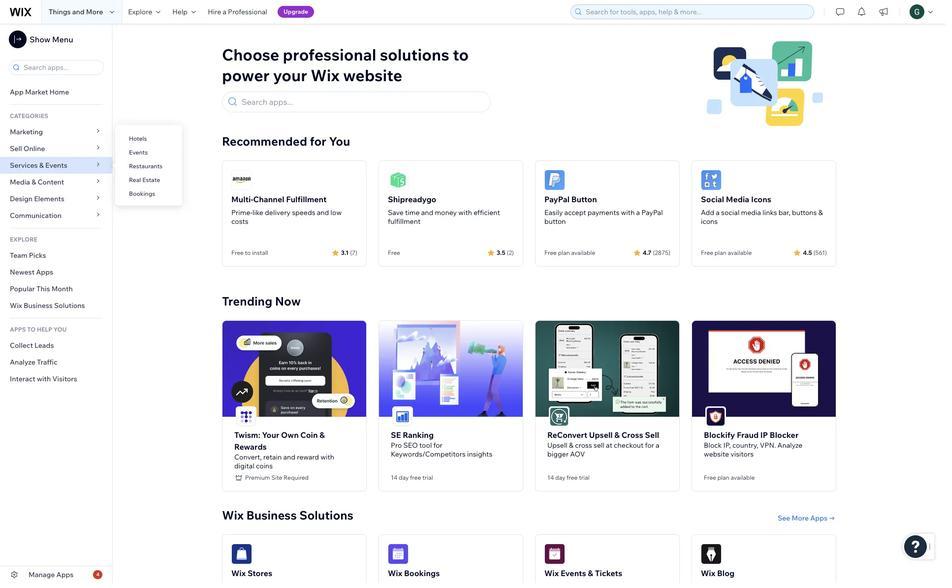 Task type: describe. For each thing, give the bounding box(es) containing it.
available down the visitors
[[731, 474, 755, 482]]

wix inside choose professional solutions to power your wix website
[[311, 66, 340, 85]]

things and more
[[49, 7, 103, 16]]

a inside social media icons add a social media links bar, buttons & icons
[[716, 208, 720, 217]]

wix business solutions inside wix business solutions link
[[10, 301, 85, 310]]

real estate
[[129, 176, 160, 184]]

you
[[54, 326, 67, 333]]

tickets
[[595, 569, 623, 579]]

pro
[[391, 441, 402, 450]]

1 horizontal spatial search apps... field
[[239, 92, 486, 112]]

free for se
[[410, 474, 421, 482]]

& down reconvert
[[569, 441, 574, 450]]

newest
[[10, 268, 35, 277]]

see more apps button
[[778, 514, 837, 523]]

analyze traffic
[[10, 358, 57, 367]]

(7)
[[350, 249, 358, 256]]

trial for ranking
[[423, 474, 433, 482]]

blockify fraud ip blocker block ip, country, vpn. analyze website visitors
[[704, 430, 803, 459]]

se ranking icon image
[[394, 408, 412, 426]]

& inside media & content link
[[32, 178, 36, 187]]

apps
[[10, 326, 26, 333]]

online
[[24, 144, 45, 153]]

and inside twism: your own coin & rewards convert, retain and reward with digital coins
[[283, 453, 296, 462]]

& left tickets
[[588, 569, 594, 579]]

shipreadygo
[[388, 195, 437, 204]]

own
[[281, 430, 299, 440]]

media
[[742, 208, 762, 217]]

& left cross
[[615, 430, 620, 440]]

add
[[701, 208, 715, 217]]

wix inside the 'sidebar' element
[[10, 301, 22, 310]]

upgrade
[[284, 8, 308, 15]]

icons
[[752, 195, 772, 204]]

sell online link
[[0, 140, 112, 157]]

social
[[722, 208, 740, 217]]

app market home link
[[0, 84, 112, 100]]

solutions inside wix business solutions link
[[54, 301, 85, 310]]

free plan available for easily
[[545, 249, 596, 257]]

media & content
[[10, 178, 64, 187]]

with inside the 'sidebar' element
[[37, 375, 51, 384]]

free plan available down the visitors
[[704, 474, 755, 482]]

aov
[[571, 450, 585, 459]]

analyze inside blockify fraud ip blocker block ip, country, vpn. analyze website visitors
[[778, 441, 803, 450]]

restaurants
[[129, 163, 163, 170]]

a inside reconvert upsell & cross sell upsell & cross sell at checkout for a bigger aov
[[656, 441, 660, 450]]

app
[[10, 88, 24, 97]]

sidebar element
[[0, 24, 113, 584]]

wix stores logo image
[[232, 544, 252, 565]]

4
[[96, 572, 99, 578]]

events link
[[115, 144, 182, 161]]

reconvert upsell & cross sell icon image
[[550, 408, 569, 426]]

3.5
[[497, 249, 506, 256]]

wix down wix bookings logo
[[388, 569, 403, 579]]

links
[[763, 208, 778, 217]]

with inside twism: your own coin & rewards convert, retain and reward with digital coins
[[321, 453, 334, 462]]

save
[[388, 208, 404, 217]]

services
[[10, 161, 38, 170]]

available for easily
[[572, 249, 596, 257]]

free for social media icons
[[701, 249, 714, 257]]

show menu
[[30, 34, 73, 44]]

analyze traffic link
[[0, 354, 112, 371]]

Search for tools, apps, help & more... field
[[583, 5, 811, 19]]

plan for easily
[[558, 249, 570, 257]]

3.5 (2)
[[497, 249, 514, 256]]

1 vertical spatial apps
[[811, 514, 828, 523]]

site
[[272, 474, 282, 482]]

a right hire
[[223, 7, 227, 16]]

design elements
[[10, 195, 64, 203]]

0 vertical spatial upsell
[[589, 430, 613, 440]]

real
[[129, 176, 141, 184]]

choose
[[222, 45, 279, 65]]

your
[[273, 66, 307, 85]]

ip
[[761, 430, 769, 440]]

twism: your own coin & rewards convert, retain and reward with digital coins
[[234, 430, 334, 471]]

button
[[545, 217, 566, 226]]

wix events & tickets logo image
[[545, 544, 565, 565]]

keywords/competitors
[[391, 450, 466, 459]]

reconvert upsell & cross sell poster image
[[536, 321, 680, 417]]

fulfillment
[[388, 217, 421, 226]]

popular this month link
[[0, 281, 112, 298]]

popular this month
[[10, 285, 73, 294]]

3.1
[[341, 249, 349, 256]]

communication link
[[0, 207, 112, 224]]

free down "block"
[[704, 474, 717, 482]]

14 for se
[[391, 474, 398, 482]]

search apps... field inside the 'sidebar' element
[[21, 61, 100, 74]]

team picks
[[10, 251, 46, 260]]

social media icons add a social media links bar, buttons & icons
[[701, 195, 823, 226]]

business inside the 'sidebar' element
[[24, 301, 53, 310]]

hotels
[[129, 135, 147, 142]]

picks
[[29, 251, 46, 260]]

estate
[[142, 176, 160, 184]]

2 horizontal spatial events
[[561, 569, 587, 579]]

fulfillment
[[286, 195, 327, 204]]

help
[[37, 326, 52, 333]]

leads
[[34, 341, 54, 350]]

month
[[52, 285, 73, 294]]

reward
[[297, 453, 319, 462]]

wix up wix stores logo
[[222, 508, 244, 523]]

now
[[275, 294, 301, 309]]

marketing link
[[0, 124, 112, 140]]

channel
[[253, 195, 285, 204]]

your
[[262, 430, 280, 440]]

and inside multi-channel fulfillment prime-like delivery speeds and low costs
[[317, 208, 329, 217]]

1 horizontal spatial more
[[792, 514, 809, 523]]

14 day free trial for se
[[391, 474, 433, 482]]

prime-
[[232, 208, 253, 217]]

rewards
[[234, 442, 267, 452]]

sell inside reconvert upsell & cross sell upsell & cross sell at checkout for a bigger aov
[[645, 430, 660, 440]]

low
[[331, 208, 342, 217]]

free for multi-channel fulfillment
[[232, 249, 244, 257]]

to inside choose professional solutions to power your wix website
[[453, 45, 469, 65]]

help button
[[167, 0, 202, 24]]

restaurants link
[[115, 158, 182, 175]]

multi-channel fulfillment logo image
[[232, 170, 252, 191]]

shipreadygo logo image
[[388, 170, 409, 191]]

4.5 (561)
[[804, 249, 827, 256]]

1 horizontal spatial solutions
[[300, 508, 354, 523]]

button
[[572, 195, 597, 204]]

1 horizontal spatial bookings
[[404, 569, 440, 579]]

1 horizontal spatial events
[[129, 149, 148, 156]]

collect leads link
[[0, 337, 112, 354]]

sell
[[594, 441, 605, 450]]

website inside blockify fraud ip blocker block ip, country, vpn. analyze website visitors
[[704, 450, 729, 459]]

events inside the 'sidebar' element
[[45, 161, 67, 170]]

se ranking poster image
[[379, 321, 523, 417]]

choose professional solutions to power your wix website
[[222, 45, 469, 85]]

14 for reconvert
[[548, 474, 554, 482]]

social media icons logo image
[[701, 170, 722, 191]]

team picks link
[[0, 247, 112, 264]]

cross
[[575, 441, 592, 450]]

wix blog logo image
[[701, 544, 722, 565]]

day for reconvert
[[556, 474, 566, 482]]

services & events link
[[0, 157, 112, 174]]

traffic
[[37, 358, 57, 367]]

design
[[10, 195, 33, 203]]

free down fulfillment
[[388, 249, 400, 257]]

4.7
[[643, 249, 652, 256]]



Task type: locate. For each thing, give the bounding box(es) containing it.
a right add
[[716, 208, 720, 217]]

1 horizontal spatial day
[[556, 474, 566, 482]]

1 horizontal spatial upsell
[[589, 430, 613, 440]]

free down button
[[545, 249, 557, 257]]

trending now
[[222, 294, 301, 309]]

1 vertical spatial business
[[246, 508, 297, 523]]

menu
[[52, 34, 73, 44]]

0 horizontal spatial media
[[10, 178, 30, 187]]

sell online
[[10, 144, 45, 153]]

free plan available down the icons
[[701, 249, 752, 257]]

1 14 from the left
[[391, 474, 398, 482]]

0 horizontal spatial events
[[45, 161, 67, 170]]

Search apps... field
[[21, 61, 100, 74], [239, 92, 486, 112]]

1 horizontal spatial paypal
[[642, 208, 663, 217]]

media inside the 'sidebar' element
[[10, 178, 30, 187]]

1 horizontal spatial business
[[246, 508, 297, 523]]

1 horizontal spatial free
[[567, 474, 578, 482]]

for inside se ranking pro seo tool for keywords/competitors insights
[[434, 441, 443, 450]]

paypal up the easily
[[545, 195, 570, 204]]

recommended for you
[[222, 134, 350, 149]]

website inside choose professional solutions to power your wix website
[[343, 66, 403, 85]]

0 horizontal spatial for
[[310, 134, 327, 149]]

0 vertical spatial business
[[24, 301, 53, 310]]

events down wix events & tickets logo
[[561, 569, 587, 579]]

1 free from the left
[[410, 474, 421, 482]]

newest apps link
[[0, 264, 112, 281]]

sell
[[10, 144, 22, 153], [645, 430, 660, 440]]

twism: your own coin & rewards icon image
[[237, 408, 256, 426]]

1 horizontal spatial 14 day free trial
[[548, 474, 590, 482]]

to
[[27, 326, 36, 333]]

solutions down the month
[[54, 301, 85, 310]]

trial for upsell
[[579, 474, 590, 482]]

for inside reconvert upsell & cross sell upsell & cross sell at checkout for a bigger aov
[[645, 441, 655, 450]]

1 trial from the left
[[423, 474, 433, 482]]

wix stores
[[232, 569, 272, 579]]

1 vertical spatial bookings
[[404, 569, 440, 579]]

elements
[[34, 195, 64, 203]]

and
[[72, 7, 85, 16], [317, 208, 329, 217], [421, 208, 434, 217], [283, 453, 296, 462]]

to
[[453, 45, 469, 65], [245, 249, 251, 257]]

1 vertical spatial paypal
[[642, 208, 663, 217]]

paypal button logo image
[[545, 170, 565, 191]]

a right payments
[[637, 208, 640, 217]]

seo
[[404, 441, 418, 450]]

free plan available for icons
[[701, 249, 752, 257]]

2 14 day free trial from the left
[[548, 474, 590, 482]]

1 horizontal spatial website
[[704, 450, 729, 459]]

with inside paypal button easily accept payments with a paypal button
[[621, 208, 635, 217]]

a right checkout
[[656, 441, 660, 450]]

4.5
[[804, 249, 813, 256]]

wix business solutions
[[10, 301, 85, 310], [222, 508, 354, 523]]

ranking
[[403, 430, 434, 440]]

and right the retain
[[283, 453, 296, 462]]

2 free from the left
[[567, 474, 578, 482]]

easily
[[545, 208, 563, 217]]

block
[[704, 441, 722, 450]]

analyze up interact
[[10, 358, 35, 367]]

day for se
[[399, 474, 409, 482]]

2 horizontal spatial for
[[645, 441, 655, 450]]

collect leads
[[10, 341, 54, 350]]

1 horizontal spatial media
[[726, 195, 750, 204]]

& inside twism: your own coin & rewards convert, retain and reward with digital coins
[[320, 430, 325, 440]]

se
[[391, 430, 401, 440]]

3.1 (7)
[[341, 249, 358, 256]]

0 vertical spatial more
[[86, 7, 103, 16]]

2 horizontal spatial apps
[[811, 514, 828, 523]]

hire
[[208, 7, 221, 16]]

checkout
[[614, 441, 644, 450]]

plan for icons
[[715, 249, 727, 257]]

1 vertical spatial events
[[45, 161, 67, 170]]

hotels link
[[115, 131, 182, 147]]

show
[[30, 34, 50, 44]]

accept
[[565, 208, 586, 217]]

services & events
[[10, 161, 67, 170]]

0 horizontal spatial apps
[[36, 268, 53, 277]]

blog
[[718, 569, 735, 579]]

1 vertical spatial sell
[[645, 430, 660, 440]]

apps for newest apps
[[36, 268, 53, 277]]

14
[[391, 474, 398, 482], [548, 474, 554, 482]]

wix left blog on the bottom
[[701, 569, 716, 579]]

for right tool on the bottom left of page
[[434, 441, 443, 450]]

plan down button
[[558, 249, 570, 257]]

0 horizontal spatial website
[[343, 66, 403, 85]]

wix bookings
[[388, 569, 440, 579]]

sell left online
[[10, 144, 22, 153]]

apps for manage apps
[[56, 571, 74, 580]]

manage apps
[[29, 571, 74, 580]]

bar,
[[779, 208, 791, 217]]

(2)
[[507, 249, 514, 256]]

0 horizontal spatial day
[[399, 474, 409, 482]]

upgrade button
[[278, 6, 314, 18]]

see more apps
[[778, 514, 828, 523]]

apps up the this
[[36, 268, 53, 277]]

wix down professional on the left of page
[[311, 66, 340, 85]]

0 vertical spatial search apps... field
[[21, 61, 100, 74]]

0 horizontal spatial free
[[410, 474, 421, 482]]

and right things
[[72, 7, 85, 16]]

2 trial from the left
[[579, 474, 590, 482]]

0 horizontal spatial paypal
[[545, 195, 570, 204]]

1 vertical spatial website
[[704, 450, 729, 459]]

events down sell online link
[[45, 161, 67, 170]]

se ranking pro seo tool for keywords/competitors insights
[[391, 430, 493, 459]]

2 day from the left
[[556, 474, 566, 482]]

wix down wix stores logo
[[232, 569, 246, 579]]

shipreadygo save time and money with efficient fulfillment
[[388, 195, 500, 226]]

0 horizontal spatial analyze
[[10, 358, 35, 367]]

blockify fraud ip blocker poster image
[[693, 321, 836, 417]]

0 horizontal spatial search apps... field
[[21, 61, 100, 74]]

1 vertical spatial analyze
[[778, 441, 803, 450]]

insights
[[467, 450, 493, 459]]

ip,
[[724, 441, 731, 450]]

wix down wix events & tickets logo
[[545, 569, 559, 579]]

0 horizontal spatial solutions
[[54, 301, 85, 310]]

1 vertical spatial more
[[792, 514, 809, 523]]

more right see
[[792, 514, 809, 523]]

1 horizontal spatial to
[[453, 45, 469, 65]]

0 horizontal spatial trial
[[423, 474, 433, 482]]

0 vertical spatial analyze
[[10, 358, 35, 367]]

upsell down reconvert
[[548, 441, 568, 450]]

with inside 'shipreadygo save time and money with efficient fulfillment'
[[459, 208, 472, 217]]

twism: your own coin & rewards poster image
[[223, 321, 366, 417]]

2 vertical spatial apps
[[56, 571, 74, 580]]

14 down bigger
[[548, 474, 554, 482]]

cross
[[622, 430, 644, 440]]

free down keywords/competitors
[[410, 474, 421, 482]]

events down hotels
[[129, 149, 148, 156]]

free
[[232, 249, 244, 257], [388, 249, 400, 257], [545, 249, 557, 257], [701, 249, 714, 257], [704, 474, 717, 482]]

0 vertical spatial sell
[[10, 144, 22, 153]]

0 vertical spatial solutions
[[54, 301, 85, 310]]

1 vertical spatial wix business solutions
[[222, 508, 354, 523]]

required
[[284, 474, 309, 482]]

0 vertical spatial website
[[343, 66, 403, 85]]

1 vertical spatial upsell
[[548, 441, 568, 450]]

0 vertical spatial events
[[129, 149, 148, 156]]

coin
[[301, 430, 318, 440]]

available for icons
[[728, 249, 752, 257]]

14 day free trial for reconvert
[[548, 474, 590, 482]]

0 vertical spatial wix business solutions
[[10, 301, 85, 310]]

wix business solutions down required
[[222, 508, 354, 523]]

media & content link
[[0, 174, 112, 191]]

available down accept
[[572, 249, 596, 257]]

1 14 day free trial from the left
[[391, 474, 433, 482]]

collect
[[10, 341, 33, 350]]

paypal
[[545, 195, 570, 204], [642, 208, 663, 217]]

bookings down wix bookings logo
[[404, 569, 440, 579]]

solutions down required
[[300, 508, 354, 523]]

0 horizontal spatial bookings
[[129, 190, 155, 198]]

wix blog
[[701, 569, 735, 579]]

0 horizontal spatial more
[[86, 7, 103, 16]]

fraud
[[737, 430, 759, 440]]

more right things
[[86, 7, 103, 16]]

1 vertical spatial search apps... field
[[239, 92, 486, 112]]

blockify
[[704, 430, 736, 440]]

interact with visitors
[[10, 375, 77, 384]]

wix events & tickets
[[545, 569, 623, 579]]

upsell up sell
[[589, 430, 613, 440]]

marketing
[[10, 128, 43, 136]]

1 horizontal spatial 14
[[548, 474, 554, 482]]

sell inside the 'sidebar' element
[[10, 144, 22, 153]]

free plan available down button
[[545, 249, 596, 257]]

plan down ip, at the bottom right of the page
[[718, 474, 730, 482]]

with right money
[[459, 208, 472, 217]]

search apps... field up home
[[21, 61, 100, 74]]

sell right cross
[[645, 430, 660, 440]]

analyze inside analyze traffic link
[[10, 358, 35, 367]]

0 vertical spatial media
[[10, 178, 30, 187]]

& up media & content
[[39, 161, 44, 170]]

and left low
[[317, 208, 329, 217]]

install
[[252, 249, 268, 257]]

upsell
[[589, 430, 613, 440], [548, 441, 568, 450]]

trial down aov
[[579, 474, 590, 482]]

& left content
[[32, 178, 36, 187]]

1 vertical spatial to
[[245, 249, 251, 257]]

& right the coin
[[320, 430, 325, 440]]

see
[[778, 514, 791, 523]]

free for reconvert
[[567, 474, 578, 482]]

blockify fraud ip blocker icon image
[[707, 408, 726, 426]]

& right buttons
[[819, 208, 823, 217]]

this
[[36, 285, 50, 294]]

0 horizontal spatial sell
[[10, 144, 22, 153]]

categories
[[10, 112, 48, 120]]

1 horizontal spatial apps
[[56, 571, 74, 580]]

a inside paypal button easily accept payments with a paypal button
[[637, 208, 640, 217]]

trial
[[423, 474, 433, 482], [579, 474, 590, 482]]

vpn.
[[760, 441, 776, 450]]

money
[[435, 208, 457, 217]]

1 horizontal spatial for
[[434, 441, 443, 450]]

1 horizontal spatial wix business solutions
[[222, 508, 354, 523]]

0 vertical spatial apps
[[36, 268, 53, 277]]

costs
[[232, 217, 249, 226]]

1 vertical spatial media
[[726, 195, 750, 204]]

0 vertical spatial bookings
[[129, 190, 155, 198]]

1 vertical spatial solutions
[[300, 508, 354, 523]]

14 day free trial down aov
[[548, 474, 590, 482]]

0 vertical spatial to
[[453, 45, 469, 65]]

free down aov
[[567, 474, 578, 482]]

free plan available
[[545, 249, 596, 257], [701, 249, 752, 257], [704, 474, 755, 482]]

digital
[[234, 462, 255, 471]]

business down popular this month
[[24, 301, 53, 310]]

0 horizontal spatial 14
[[391, 474, 398, 482]]

analyze down blocker
[[778, 441, 803, 450]]

0 horizontal spatial wix business solutions
[[10, 301, 85, 310]]

with
[[459, 208, 472, 217], [621, 208, 635, 217], [37, 375, 51, 384], [321, 453, 334, 462]]

and right time
[[421, 208, 434, 217]]

1 horizontal spatial analyze
[[778, 441, 803, 450]]

(561)
[[814, 249, 827, 256]]

stores
[[248, 569, 272, 579]]

0 horizontal spatial to
[[245, 249, 251, 257]]

(2875)
[[653, 249, 671, 256]]

home
[[50, 88, 69, 97]]

0 vertical spatial paypal
[[545, 195, 570, 204]]

manage
[[29, 571, 55, 580]]

for left you
[[310, 134, 327, 149]]

apps right manage
[[56, 571, 74, 580]]

apps right see
[[811, 514, 828, 523]]

bookings down real estate
[[129, 190, 155, 198]]

for right checkout
[[645, 441, 655, 450]]

free for paypal button
[[545, 249, 557, 257]]

plan down the icons
[[715, 249, 727, 257]]

bookings
[[129, 190, 155, 198], [404, 569, 440, 579]]

and inside 'shipreadygo save time and money with efficient fulfillment'
[[421, 208, 434, 217]]

business down site
[[246, 508, 297, 523]]

interact
[[10, 375, 35, 384]]

media up design
[[10, 178, 30, 187]]

wix business solutions down the this
[[10, 301, 85, 310]]

2 14 from the left
[[548, 474, 554, 482]]

newest apps
[[10, 268, 53, 277]]

trial down keywords/competitors
[[423, 474, 433, 482]]

popular
[[10, 285, 35, 294]]

premium site required
[[245, 474, 309, 482]]

0 horizontal spatial business
[[24, 301, 53, 310]]

1 horizontal spatial sell
[[645, 430, 660, 440]]

free down the icons
[[701, 249, 714, 257]]

2 vertical spatial events
[[561, 569, 587, 579]]

0 horizontal spatial 14 day free trial
[[391, 474, 433, 482]]

wix down popular
[[10, 301, 22, 310]]

website down blockify at the bottom right of the page
[[704, 450, 729, 459]]

payments
[[588, 208, 620, 217]]

available down social
[[728, 249, 752, 257]]

with right payments
[[621, 208, 635, 217]]

14 day free trial down keywords/competitors
[[391, 474, 433, 482]]

1 horizontal spatial trial
[[579, 474, 590, 482]]

1 day from the left
[[399, 474, 409, 482]]

paypal up '4.7 (2875)'
[[642, 208, 663, 217]]

media up social
[[726, 195, 750, 204]]

& inside social media icons add a social media links bar, buttons & icons
[[819, 208, 823, 217]]

design elements link
[[0, 191, 112, 207]]

with right reward at bottom
[[321, 453, 334, 462]]

analyze
[[10, 358, 35, 367], [778, 441, 803, 450]]

efficient
[[474, 208, 500, 217]]

interact with visitors link
[[0, 371, 112, 388]]

to left install
[[245, 249, 251, 257]]

day down bigger
[[556, 474, 566, 482]]

search apps... field down choose professional solutions to power your wix website
[[239, 92, 486, 112]]

0 horizontal spatial upsell
[[548, 441, 568, 450]]

to right solutions at the top left of the page
[[453, 45, 469, 65]]

& inside services & events link
[[39, 161, 44, 170]]

14 down pro in the bottom of the page
[[391, 474, 398, 482]]

media inside social media icons add a social media links bar, buttons & icons
[[726, 195, 750, 204]]

premium
[[245, 474, 270, 482]]

with down the traffic
[[37, 375, 51, 384]]

website down solutions at the top left of the page
[[343, 66, 403, 85]]

wix bookings logo image
[[388, 544, 409, 565]]

free left install
[[232, 249, 244, 257]]

day down 'seo'
[[399, 474, 409, 482]]



Task type: vqa. For each thing, say whether or not it's contained in the screenshot.


